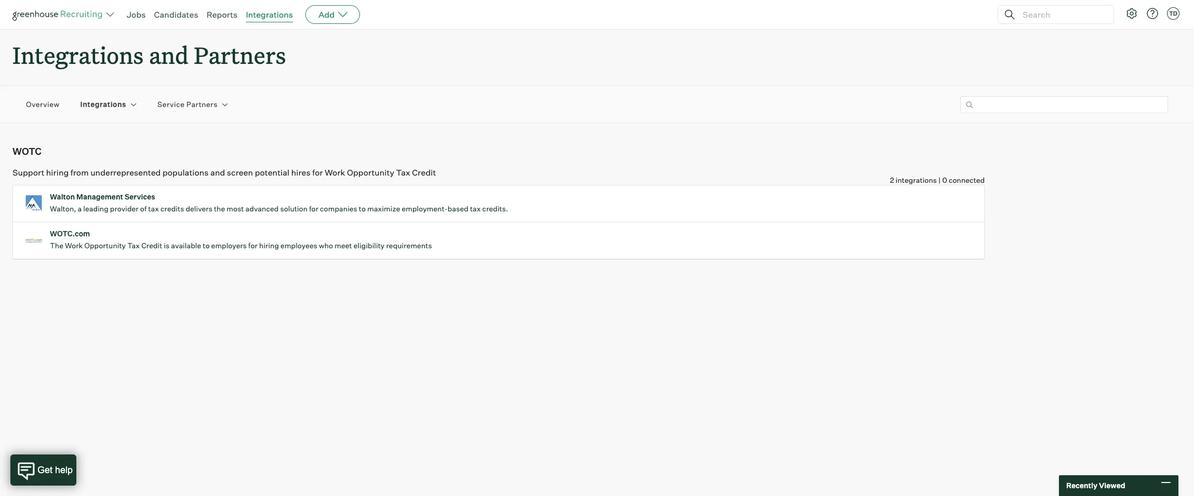 Task type: locate. For each thing, give the bounding box(es) containing it.
tax
[[396, 167, 411, 178], [127, 241, 140, 250]]

0 vertical spatial work
[[325, 167, 345, 178]]

credit up employment-
[[412, 167, 436, 178]]

0 horizontal spatial tax
[[148, 204, 159, 213]]

0 vertical spatial and
[[149, 39, 189, 70]]

for inside wotc.com the work opportunity tax credit is available to employers for hiring employees who meet eligibility requirements
[[248, 241, 258, 250]]

work down wotc.com
[[65, 241, 83, 250]]

0 vertical spatial hiring
[[46, 167, 69, 178]]

2 integrations | 0 connected
[[891, 176, 985, 185]]

service
[[157, 100, 185, 109]]

and left the screen
[[211, 167, 225, 178]]

0 horizontal spatial and
[[149, 39, 189, 70]]

0 horizontal spatial hiring
[[46, 167, 69, 178]]

tax up maximize
[[396, 167, 411, 178]]

0 vertical spatial to
[[359, 204, 366, 213]]

credit
[[412, 167, 436, 178], [141, 241, 162, 250]]

overview link
[[26, 99, 60, 110]]

1 vertical spatial integrations link
[[80, 99, 126, 110]]

candidates
[[154, 9, 198, 20]]

advanced
[[246, 204, 279, 213]]

0 horizontal spatial work
[[65, 241, 83, 250]]

partners down the reports link at the top left
[[194, 39, 286, 70]]

1 tax from the left
[[148, 204, 159, 213]]

1 horizontal spatial opportunity
[[347, 167, 395, 178]]

add
[[319, 9, 335, 20]]

0 horizontal spatial integrations link
[[80, 99, 126, 110]]

hiring left employees
[[259, 241, 279, 250]]

management
[[76, 192, 123, 201]]

greenhouse recruiting image
[[12, 8, 106, 21]]

reports link
[[207, 9, 238, 20]]

0 vertical spatial integrations
[[246, 9, 293, 20]]

1 vertical spatial integrations
[[12, 39, 144, 70]]

0 vertical spatial credit
[[412, 167, 436, 178]]

0 horizontal spatial to
[[203, 241, 210, 250]]

support hiring from underrepresented populations and screen potential hires for work opportunity tax credit
[[12, 167, 436, 178]]

who
[[319, 241, 333, 250]]

for inside "walton management services walton, a leading provider of tax credits delivers the most advanced solution for companies to maximize employment-based tax credits."
[[309, 204, 319, 213]]

opportunity down wotc.com
[[84, 241, 126, 250]]

eligibility
[[354, 241, 385, 250]]

1 horizontal spatial tax
[[470, 204, 481, 213]]

candidates link
[[154, 9, 198, 20]]

integrations link
[[246, 9, 293, 20], [80, 99, 126, 110]]

0 horizontal spatial credit
[[141, 241, 162, 250]]

0 horizontal spatial tax
[[127, 241, 140, 250]]

None text field
[[961, 96, 1169, 113]]

for right hires
[[312, 167, 323, 178]]

credits
[[161, 204, 184, 213]]

wotc.com
[[50, 229, 90, 238]]

for right employers
[[248, 241, 258, 250]]

opportunity up maximize
[[347, 167, 395, 178]]

1 vertical spatial hiring
[[259, 241, 279, 250]]

td button
[[1166, 5, 1182, 22]]

2 vertical spatial integrations
[[80, 100, 126, 109]]

integrations and partners
[[12, 39, 286, 70]]

hiring left from
[[46, 167, 69, 178]]

|
[[939, 176, 941, 185]]

work
[[325, 167, 345, 178], [65, 241, 83, 250]]

for
[[312, 167, 323, 178], [309, 204, 319, 213], [248, 241, 258, 250]]

tax right of
[[148, 204, 159, 213]]

1 horizontal spatial hiring
[[259, 241, 279, 250]]

for right solution
[[309, 204, 319, 213]]

the
[[50, 241, 63, 250]]

credit left is
[[141, 241, 162, 250]]

integrations for the rightmost integrations link
[[246, 9, 293, 20]]

connected
[[949, 176, 985, 185]]

employment-
[[402, 204, 448, 213]]

partners right service
[[186, 100, 218, 109]]

tax inside wotc.com the work opportunity tax credit is available to employers for hiring employees who meet eligibility requirements
[[127, 241, 140, 250]]

1 horizontal spatial integrations link
[[246, 9, 293, 20]]

employees
[[281, 241, 318, 250]]

1 vertical spatial to
[[203, 241, 210, 250]]

tax
[[148, 204, 159, 213], [470, 204, 481, 213]]

available
[[171, 241, 201, 250]]

work right hires
[[325, 167, 345, 178]]

0 vertical spatial for
[[312, 167, 323, 178]]

most
[[227, 204, 244, 213]]

0 vertical spatial integrations link
[[246, 9, 293, 20]]

0 vertical spatial tax
[[396, 167, 411, 178]]

meet
[[335, 241, 352, 250]]

opportunity
[[347, 167, 395, 178], [84, 241, 126, 250]]

to
[[359, 204, 366, 213], [203, 241, 210, 250]]

1 vertical spatial tax
[[127, 241, 140, 250]]

provider
[[110, 204, 139, 213]]

to inside "walton management services walton, a leading provider of tax credits delivers the most advanced solution for companies to maximize employment-based tax credits."
[[359, 204, 366, 213]]

1 horizontal spatial tax
[[396, 167, 411, 178]]

service partners link
[[157, 99, 218, 110]]

1 vertical spatial work
[[65, 241, 83, 250]]

support
[[12, 167, 44, 178]]

0 horizontal spatial opportunity
[[84, 241, 126, 250]]

integrations
[[896, 176, 937, 185]]

1 horizontal spatial and
[[211, 167, 225, 178]]

credit inside wotc.com the work opportunity tax credit is available to employers for hiring employees who meet eligibility requirements
[[141, 241, 162, 250]]

1 vertical spatial opportunity
[[84, 241, 126, 250]]

to left maximize
[[359, 204, 366, 213]]

and
[[149, 39, 189, 70], [211, 167, 225, 178]]

2 vertical spatial for
[[248, 241, 258, 250]]

screen
[[227, 167, 253, 178]]

delivers
[[186, 204, 213, 213]]

employers
[[211, 241, 247, 250]]

potential
[[255, 167, 290, 178]]

hiring inside wotc.com the work opportunity tax credit is available to employers for hiring employees who meet eligibility requirements
[[259, 241, 279, 250]]

partners
[[194, 39, 286, 70], [186, 100, 218, 109]]

1 horizontal spatial to
[[359, 204, 366, 213]]

to right "available"
[[203, 241, 210, 250]]

tax right based
[[470, 204, 481, 213]]

is
[[164, 241, 170, 250]]

integrations
[[246, 9, 293, 20], [12, 39, 144, 70], [80, 100, 126, 109]]

tax left is
[[127, 241, 140, 250]]

1 vertical spatial for
[[309, 204, 319, 213]]

and down candidates link
[[149, 39, 189, 70]]

0 vertical spatial partners
[[194, 39, 286, 70]]

jobs link
[[127, 9, 146, 20]]

service partners
[[157, 100, 218, 109]]

1 vertical spatial credit
[[141, 241, 162, 250]]

hiring
[[46, 167, 69, 178], [259, 241, 279, 250]]

hires
[[291, 167, 311, 178]]



Task type: describe. For each thing, give the bounding box(es) containing it.
td
[[1170, 10, 1178, 17]]

1 vertical spatial and
[[211, 167, 225, 178]]

recently viewed
[[1067, 481, 1126, 490]]

solution
[[280, 204, 308, 213]]

walton
[[50, 192, 75, 201]]

leading
[[83, 204, 108, 213]]

2 tax from the left
[[470, 204, 481, 213]]

wotc.com the work opportunity tax credit is available to employers for hiring employees who meet eligibility requirements
[[50, 229, 432, 250]]

wotc
[[12, 146, 42, 157]]

0
[[943, 176, 948, 185]]

the
[[214, 204, 225, 213]]

configure image
[[1126, 7, 1139, 20]]

underrepresented
[[91, 167, 161, 178]]

integrations for integrations and partners
[[12, 39, 144, 70]]

add button
[[306, 5, 360, 24]]

2
[[891, 176, 895, 185]]

overview
[[26, 100, 60, 109]]

viewed
[[1100, 481, 1126, 490]]

1 vertical spatial partners
[[186, 100, 218, 109]]

integrations for bottom integrations link
[[80, 100, 126, 109]]

reports
[[207, 9, 238, 20]]

walton management services walton, a leading provider of tax credits delivers the most advanced solution for companies to maximize employment-based tax credits.
[[50, 192, 508, 213]]

from
[[71, 167, 89, 178]]

credits.
[[483, 204, 508, 213]]

recently
[[1067, 481, 1098, 490]]

1 horizontal spatial work
[[325, 167, 345, 178]]

based
[[448, 204, 469, 213]]

maximize
[[368, 204, 400, 213]]

companies
[[320, 204, 357, 213]]

services
[[125, 192, 155, 201]]

requirements
[[386, 241, 432, 250]]

jobs
[[127, 9, 146, 20]]

to inside wotc.com the work opportunity tax credit is available to employers for hiring employees who meet eligibility requirements
[[203, 241, 210, 250]]

0 vertical spatial opportunity
[[347, 167, 395, 178]]

a
[[78, 204, 82, 213]]

work inside wotc.com the work opportunity tax credit is available to employers for hiring employees who meet eligibility requirements
[[65, 241, 83, 250]]

Search text field
[[1021, 7, 1105, 22]]

opportunity inside wotc.com the work opportunity tax credit is available to employers for hiring employees who meet eligibility requirements
[[84, 241, 126, 250]]

of
[[140, 204, 147, 213]]

walton,
[[50, 204, 76, 213]]

1 horizontal spatial credit
[[412, 167, 436, 178]]

td button
[[1168, 7, 1180, 20]]

populations
[[163, 167, 209, 178]]



Task type: vqa. For each thing, say whether or not it's contained in the screenshot.
integrations
yes



